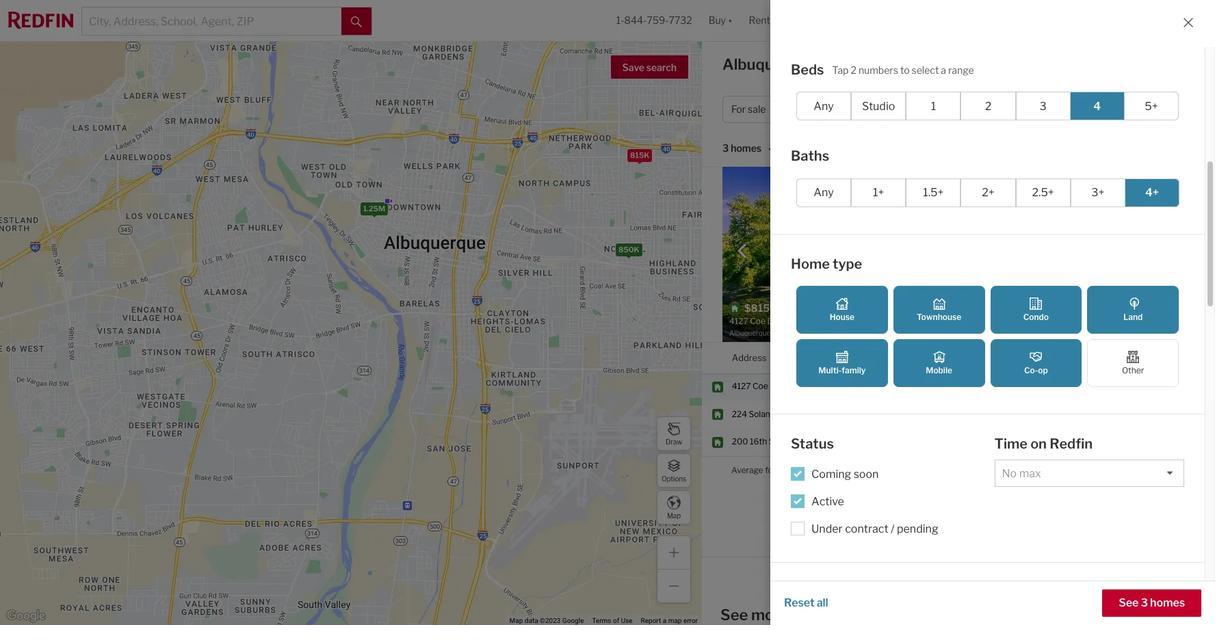 Task type: describe. For each thing, give the bounding box(es) containing it.
4 inside 4 option
[[1094, 100, 1101, 113]]

1 checkbox
[[906, 92, 961, 120]]

5+
[[1145, 100, 1158, 113]]

original owner! spacious, well-designed brick home on nearly quarter-acre lot in mid-city neighborhood close to altura p...
[[970, 179, 1184, 211]]

3 checkbox
[[1016, 92, 1071, 120]]

homes
[[851, 55, 902, 73]]

4,839
[[1029, 381, 1052, 392]]

City, Address, School, Agent, ZIP search field
[[82, 8, 342, 35]]

in
[[1056, 190, 1063, 200]]

albuquerque for 224 solano dr ne
[[816, 409, 865, 419]]

save search button
[[611, 55, 688, 79]]

4 down beds button
[[959, 381, 964, 392]]

for
[[732, 104, 746, 115]]

4 inside 4 bd / 4+ ba button
[[992, 104, 999, 115]]

well-
[[1068, 179, 1086, 189]]

4 bd / 4+ ba button
[[983, 96, 1070, 123]]

Land checkbox
[[1088, 286, 1179, 334]]

soon
[[854, 468, 879, 481]]

$278
[[1084, 409, 1105, 419]]

google
[[562, 617, 584, 625]]

save search
[[622, 62, 677, 73]]

land
[[1124, 312, 1143, 322]]

end of results
[[928, 570, 989, 581]]

data
[[525, 617, 538, 625]]

1.5+
[[923, 186, 944, 199]]

224
[[732, 409, 747, 419]]

4+ radio
[[1125, 178, 1180, 207]]

0 horizontal spatial redfin
[[1050, 436, 1093, 452]]

41 days
[[1127, 409, 1156, 419]]

bd
[[1001, 104, 1012, 115]]

1 vertical spatial a
[[663, 617, 667, 625]]

favorite this home image
[[1184, 405, 1200, 421]]

1 horizontal spatial baths
[[994, 352, 1018, 363]]

redfin inside button
[[1141, 352, 1168, 363]]

all)
[[1020, 551, 1034, 563]]

• for homes
[[769, 143, 772, 155]]

error
[[684, 617, 698, 625]]

1 inside 1 checkbox
[[931, 100, 936, 113]]

days for 41 days
[[1138, 409, 1156, 419]]

under
[[812, 523, 843, 536]]

tap 2 numbers to select a range
[[833, 64, 974, 76]]

owner!
[[1001, 179, 1027, 189]]

option group for baths
[[797, 178, 1180, 207]]

4 up 4.5
[[994, 409, 999, 419]]

for sale
[[732, 104, 766, 115]]

• for filters
[[1144, 104, 1147, 115]]

favorite this home image
[[968, 318, 985, 335]]

details for view details
[[1149, 321, 1178, 333]]

active
[[812, 495, 844, 508]]

terms
[[592, 617, 612, 625]]

(download all) link
[[970, 551, 1034, 563]]

on redfin button
[[1127, 343, 1168, 374]]

sale
[[748, 104, 766, 115]]

family
[[842, 365, 866, 376]]

previous button image
[[736, 244, 749, 258]]

16th
[[750, 437, 767, 447]]

all
[[817, 597, 829, 610]]

of for results
[[948, 570, 957, 581]]

original
[[970, 179, 999, 189]]

©2023
[[540, 617, 561, 625]]

2 inside option
[[985, 100, 992, 113]]

see for see 3 homes
[[1119, 597, 1139, 610]]

average for albuquerque:
[[732, 466, 829, 476]]

more link
[[1005, 201, 1025, 211]]

pending
[[897, 523, 939, 536]]

coe
[[753, 381, 768, 392]]

photo of 4127 coe dr ne, albuquerque, nm 87110 image
[[723, 167, 959, 342]]

co-op
[[1025, 365, 1048, 376]]

Studio checkbox
[[851, 92, 906, 120]]

844-
[[625, 15, 647, 26]]

2+
[[982, 186, 995, 199]]

$255
[[1084, 437, 1105, 447]]

price inside price button
[[807, 104, 830, 115]]

5
[[1127, 381, 1132, 392]]

1-844-759-7732
[[616, 15, 692, 26]]

0 vertical spatial of
[[952, 551, 962, 563]]

baths button
[[994, 343, 1018, 374]]

2 horizontal spatial 1
[[964, 551, 968, 563]]

3+ radio
[[1071, 178, 1126, 207]]

map region
[[0, 0, 766, 626]]

1.25m
[[363, 204, 385, 213]]

sw
[[779, 437, 793, 447]]

house
[[830, 312, 855, 322]]

1-844-759-7732 link
[[616, 15, 692, 26]]

Multi-family checkbox
[[797, 339, 888, 387]]

3+
[[1092, 186, 1105, 199]]

$/sq.ft. button
[[1084, 343, 1116, 374]]

options button
[[657, 454, 691, 488]]

4 checkbox
[[1070, 92, 1125, 120]]

map for map
[[667, 512, 681, 520]]

1 horizontal spatial 1
[[946, 551, 950, 563]]

0 horizontal spatial baths
[[791, 148, 830, 164]]

House checkbox
[[797, 286, 888, 334]]

home
[[1144, 179, 1166, 189]]

5+ checkbox
[[1124, 92, 1179, 120]]

use
[[621, 617, 633, 625]]

nearly
[[970, 190, 993, 200]]

end
[[928, 570, 946, 581]]

on redfin
[[1127, 352, 1168, 363]]

multi-family
[[819, 365, 866, 376]]

any for 1+
[[814, 186, 834, 199]]

3 inside 3 homes • sort : recommended
[[723, 143, 729, 154]]

page
[[922, 551, 944, 563]]

draw button
[[657, 417, 691, 451]]

homes for see 3 homes
[[1151, 597, 1185, 610]]

0 horizontal spatial for
[[765, 466, 776, 476]]

lot
[[1045, 190, 1055, 200]]

0 horizontal spatial $168
[[1040, 222, 1060, 233]]

sale
[[929, 55, 960, 73]]

remove house, townhouse, condo, multi-family, mobile, co-op, land image
[[959, 105, 967, 114]]

on
[[1127, 352, 1139, 363]]

sort
[[778, 143, 799, 154]]

terms of use link
[[592, 617, 633, 625]]

to inside original owner! spacious, well-designed brick home on nearly quarter-acre lot in mid-city neighborhood close to altura p...
[[1176, 190, 1184, 200]]

map
[[668, 617, 682, 625]]

759-
[[647, 15, 669, 26]]

option group for home type
[[797, 286, 1179, 387]]

of for use
[[613, 617, 620, 625]]

view details button
[[1117, 315, 1185, 338]]



Task type: vqa. For each thing, say whether or not it's contained in the screenshot.
Year
yes



Task type: locate. For each thing, give the bounding box(es) containing it.
condo
[[1024, 312, 1049, 322]]

0 horizontal spatial •
[[769, 143, 772, 155]]

0 vertical spatial option group
[[797, 92, 1179, 120]]

224 solano dr ne
[[732, 409, 799, 419]]

4 left "bd"
[[992, 104, 999, 115]]

list box
[[995, 460, 1185, 487]]

on up 4839
[[1031, 436, 1047, 452]]

details for property details
[[852, 584, 896, 601]]

2+ radio
[[961, 178, 1016, 207]]

a left range
[[941, 64, 947, 76]]

any down recommended
[[814, 186, 834, 199]]

Condo checkbox
[[991, 286, 1082, 334]]

/ right "bd"
[[1014, 104, 1018, 115]]

1
[[931, 100, 936, 113], [946, 551, 950, 563], [964, 551, 968, 563]]

1+ radio
[[851, 178, 906, 207]]

homes inside see 3 homes button
[[1151, 597, 1185, 610]]

location
[[816, 352, 852, 363]]

0 vertical spatial any
[[814, 100, 834, 113]]

850k
[[619, 245, 640, 254]]

any
[[814, 100, 834, 113], [814, 186, 834, 199]]

terms of use
[[592, 617, 633, 625]]

1 horizontal spatial map
[[667, 512, 681, 520]]

albuquerque up coming soon
[[816, 437, 865, 447]]

0 horizontal spatial map
[[510, 617, 523, 625]]

built
[[1113, 222, 1130, 233]]

favorite button image
[[932, 170, 955, 194]]

st
[[769, 437, 777, 447]]

under contract / pending
[[812, 523, 939, 536]]

for sale button
[[723, 96, 792, 123]]

$/sq.ft.
[[1084, 352, 1116, 363]]

$168
[[1040, 222, 1060, 233], [1084, 381, 1104, 392]]

1 horizontal spatial 2
[[985, 100, 992, 113]]

details down viewing on the bottom right of page
[[852, 584, 896, 601]]

price up '$815,000'
[[879, 352, 900, 363]]

• left sort
[[769, 143, 772, 155]]

albuquerque
[[816, 409, 865, 419], [816, 437, 865, 447]]

0 vertical spatial •
[[1144, 104, 1147, 115]]

0 vertical spatial on
[[1167, 179, 1177, 189]]

1 horizontal spatial to
[[1176, 190, 1184, 200]]

year
[[1094, 222, 1111, 233]]

favorite button checkbox
[[932, 170, 955, 194]]

option group
[[797, 92, 1179, 120], [797, 178, 1180, 207], [797, 286, 1179, 387]]

homes for see more homes
[[792, 606, 840, 624]]

of left use
[[613, 617, 620, 625]]

•
[[1144, 104, 1147, 115], [769, 143, 772, 155]]

albuquerque for 200 16th st sw
[[816, 437, 865, 447]]

2 any from the top
[[814, 186, 834, 199]]

1 vertical spatial details
[[852, 584, 896, 601]]

• inside 3 homes • sort : recommended
[[769, 143, 772, 155]]

1 horizontal spatial •
[[1144, 104, 1147, 115]]

4 down 'baths' button
[[994, 381, 999, 392]]

0 vertical spatial price button
[[798, 96, 856, 123]]

other
[[1122, 365, 1145, 376]]

$850,000 up 'under contract / pending'
[[875, 465, 916, 476]]

4 down mobile option
[[959, 409, 964, 419]]

1 up end of results
[[964, 551, 968, 563]]

0 vertical spatial price
[[807, 104, 830, 115]]

2 checkbox
[[961, 92, 1016, 120]]

$168 down lot
[[1040, 222, 1060, 233]]

viewing page 1 of 1 (download all)
[[884, 551, 1034, 563]]

0 horizontal spatial 2
[[851, 64, 857, 76]]

2 left "bd"
[[985, 100, 992, 113]]

1 vertical spatial price button
[[879, 343, 900, 374]]

1 vertical spatial dr
[[777, 409, 786, 419]]

reset all
[[784, 597, 829, 610]]

1 horizontal spatial see
[[1119, 597, 1139, 610]]

4839
[[1022, 465, 1044, 476]]

price up recommended
[[807, 104, 830, 115]]

1 vertical spatial redfin
[[1050, 436, 1093, 452]]

1 horizontal spatial price button
[[879, 343, 900, 374]]

0 vertical spatial map
[[667, 512, 681, 520]]

results
[[959, 570, 989, 581]]

1 any from the top
[[814, 100, 834, 113]]

2 option group from the top
[[797, 178, 1180, 207]]

4+ inside button
[[1020, 104, 1032, 115]]

beds left tap
[[791, 61, 824, 78]]

7732
[[669, 15, 692, 26]]

x-out this home image
[[996, 318, 1012, 335]]

0 vertical spatial details
[[1149, 321, 1178, 333]]

0 horizontal spatial see
[[721, 606, 748, 624]]

0 vertical spatial a
[[941, 64, 947, 76]]

all filters • 3 button
[[1075, 96, 1164, 123]]

0 horizontal spatial /
[[891, 523, 895, 536]]

0 horizontal spatial 1
[[931, 100, 936, 113]]

1 right page
[[946, 551, 950, 563]]

4+ inside option
[[1146, 186, 1159, 199]]

0 horizontal spatial on
[[1031, 436, 1047, 452]]

/ for pending
[[891, 523, 895, 536]]

recommended
[[803, 143, 872, 154]]

0 horizontal spatial 4+
[[1020, 104, 1032, 115]]

4+ right brick
[[1146, 186, 1159, 199]]

map button
[[657, 491, 691, 525]]

any inside option
[[814, 186, 834, 199]]

0 vertical spatial to
[[901, 64, 910, 76]]

Any radio
[[797, 178, 851, 207]]

of up end of results
[[952, 551, 962, 563]]

0 vertical spatial $168
[[1040, 222, 1060, 233]]

ne inside 'link'
[[788, 409, 799, 419]]

4 left filters
[[1094, 100, 1101, 113]]

more
[[751, 606, 789, 624]]

1 horizontal spatial redfin
[[1141, 352, 1168, 363]]

2 albuquerque from the top
[[816, 437, 865, 447]]

dr right the coe
[[770, 381, 779, 392]]

$850,000 for 4
[[879, 409, 919, 419]]

submit search image
[[351, 16, 362, 27]]

1 vertical spatial for
[[765, 466, 776, 476]]

ft.
[[991, 222, 1001, 233]]

on inside original owner! spacious, well-designed brick home on nearly quarter-acre lot in mid-city neighborhood close to altura p...
[[1167, 179, 1177, 189]]

sq.ft.
[[1029, 352, 1052, 363]]

1 horizontal spatial a
[[941, 64, 947, 76]]

$850,000
[[879, 409, 919, 419], [875, 465, 916, 476]]

redfin right on
[[1141, 352, 1168, 363]]

/
[[1014, 104, 1018, 115], [891, 523, 895, 536]]

for
[[905, 55, 925, 73], [765, 466, 776, 476]]

all filters • 3
[[1101, 104, 1156, 115]]

any down tap
[[814, 100, 834, 113]]

homes inside 3 homes • sort : recommended
[[731, 143, 762, 154]]

/ left pending
[[891, 523, 895, 536]]

for right average
[[765, 466, 776, 476]]

1 vertical spatial $850,000
[[875, 465, 916, 476]]

4.5
[[994, 437, 1006, 447]]

to left 'select'
[[901, 64, 910, 76]]

0 horizontal spatial beds
[[791, 61, 824, 78]]

mid-
[[1065, 190, 1082, 200]]

• inside button
[[1144, 104, 1147, 115]]

albuquerque,
[[723, 55, 819, 73]]

0 vertical spatial /
[[1014, 104, 1018, 115]]

0 vertical spatial 2
[[851, 64, 857, 76]]

1 horizontal spatial on
[[1167, 179, 1177, 189]]

:
[[799, 143, 801, 154]]

4 bd / 4+ ba
[[992, 104, 1045, 115]]

draw
[[666, 438, 682, 446]]

1 vertical spatial to
[[1176, 190, 1184, 200]]

0 horizontal spatial a
[[663, 617, 667, 625]]

map left data
[[510, 617, 523, 625]]

ne
[[781, 381, 792, 392], [788, 409, 799, 419]]

option group containing house
[[797, 286, 1179, 387]]

$168 up $278 at the right of page
[[1084, 381, 1104, 392]]

ne up sw
[[788, 409, 799, 419]]

see more homes
[[721, 606, 840, 624]]

days for 5 days
[[1134, 381, 1152, 392]]

albuquerque up status
[[816, 409, 865, 419]]

days right '5'
[[1134, 381, 1152, 392]]

3 option group from the top
[[797, 286, 1179, 387]]

Other checkbox
[[1088, 339, 1179, 387]]

1 vertical spatial /
[[891, 523, 895, 536]]

dr for solano
[[777, 409, 786, 419]]

/ inside button
[[1014, 104, 1018, 115]]

for left 'sale'
[[905, 55, 925, 73]]

1 vertical spatial 2
[[985, 100, 992, 113]]

2 vertical spatial of
[[613, 617, 620, 625]]

1 horizontal spatial for
[[905, 55, 925, 73]]

beds button
[[959, 343, 980, 374]]

Mobile checkbox
[[894, 339, 985, 387]]

1 vertical spatial option group
[[797, 178, 1180, 207]]

co-
[[1025, 365, 1038, 376]]

0 vertical spatial dr
[[770, 381, 779, 392]]

1 vertical spatial baths
[[994, 352, 1018, 363]]

ne for 4127 coe dr ne
[[781, 381, 792, 392]]

1 horizontal spatial beds
[[959, 352, 980, 363]]

details right view
[[1149, 321, 1178, 333]]

any for studio
[[814, 100, 834, 113]]

p...
[[995, 201, 1005, 211]]

1 vertical spatial of
[[948, 570, 957, 581]]

Co-op checkbox
[[991, 339, 1082, 387]]

beds down favorite this home image at the bottom right of page
[[959, 352, 980, 363]]

0 vertical spatial albuquerque
[[816, 409, 865, 419]]

of right end
[[948, 570, 957, 581]]

price button up recommended
[[798, 96, 856, 123]]

• right filters
[[1144, 104, 1147, 115]]

property details
[[791, 584, 896, 601]]

1 horizontal spatial /
[[1014, 104, 1018, 115]]

0 vertical spatial beds
[[791, 61, 824, 78]]

1 vertical spatial on
[[1031, 436, 1047, 452]]

save
[[622, 62, 645, 73]]

1 vertical spatial days
[[1138, 409, 1156, 419]]

0 horizontal spatial details
[[852, 584, 896, 601]]

a left map
[[663, 617, 667, 625]]

view details
[[1125, 321, 1178, 333]]

ne right the coe
[[781, 381, 792, 392]]

price button up '$815,000'
[[879, 343, 900, 374]]

year built
[[1094, 222, 1130, 233]]

map down options at the bottom
[[667, 512, 681, 520]]

on up the close on the right top of page
[[1167, 179, 1177, 189]]

1 horizontal spatial $168
[[1084, 381, 1104, 392]]

1+
[[873, 186, 885, 199]]

status
[[791, 436, 834, 452]]

2.5+
[[1032, 186, 1054, 199]]

sq.ft. button
[[1029, 343, 1052, 374]]

coming
[[812, 468, 852, 481]]

time
[[995, 436, 1028, 452]]

2 horizontal spatial homes
[[1151, 597, 1185, 610]]

4
[[1094, 100, 1101, 113], [992, 104, 999, 115], [959, 381, 964, 392], [994, 381, 999, 392], [959, 409, 964, 419], [994, 409, 999, 419]]

coming soon
[[812, 468, 879, 481]]

1 horizontal spatial homes
[[792, 606, 840, 624]]

1 vertical spatial map
[[510, 617, 523, 625]]

1 vertical spatial •
[[769, 143, 772, 155]]

map inside the map button
[[667, 512, 681, 520]]

1 vertical spatial any
[[814, 186, 834, 199]]

815k
[[630, 150, 650, 160]]

0 vertical spatial 4+
[[1020, 104, 1032, 115]]

1 vertical spatial price
[[879, 352, 900, 363]]

1 vertical spatial beds
[[959, 352, 980, 363]]

1 horizontal spatial details
[[1149, 321, 1178, 333]]

3 inside checkbox
[[1040, 100, 1047, 113]]

dr inside 'link'
[[777, 409, 786, 419]]

ne for 224 solano dr ne
[[788, 409, 799, 419]]

0 vertical spatial for
[[905, 55, 925, 73]]

map for map data ©2023 google
[[510, 617, 523, 625]]

dr
[[770, 381, 779, 392], [777, 409, 786, 419]]

view details link
[[1117, 313, 1185, 338]]

albuquerque, nm homes for sale
[[723, 55, 960, 73]]

Any checkbox
[[797, 92, 851, 120]]

1 vertical spatial $168
[[1084, 381, 1104, 392]]

2 vertical spatial option group
[[797, 286, 1179, 387]]

report a map error link
[[641, 617, 698, 625]]

numbers
[[859, 64, 899, 76]]

Townhouse checkbox
[[894, 286, 985, 334]]

1 option group from the top
[[797, 92, 1179, 120]]

home type
[[791, 256, 863, 272]]

acre
[[1026, 190, 1043, 200]]

4+ left the ba
[[1020, 104, 1032, 115]]

altura
[[970, 201, 993, 211]]

200 16th st sw
[[732, 437, 793, 447]]

1.5+ radio
[[906, 178, 961, 207]]

4+
[[1020, 104, 1032, 115], [1146, 186, 1159, 199]]

2 right tap
[[851, 64, 857, 76]]

$850,000 for 4839
[[875, 465, 916, 476]]

filters
[[1115, 104, 1142, 115]]

0 vertical spatial redfin
[[1141, 352, 1168, 363]]

baths
[[791, 148, 830, 164], [994, 352, 1018, 363]]

0 horizontal spatial price
[[807, 104, 830, 115]]

address button
[[732, 343, 767, 374]]

1 vertical spatial albuquerque
[[816, 437, 865, 447]]

0 horizontal spatial price button
[[798, 96, 856, 123]]

details inside button
[[1149, 321, 1178, 333]]

1 horizontal spatial price
[[879, 352, 900, 363]]

1 horizontal spatial 4+
[[1146, 186, 1159, 199]]

0 vertical spatial baths
[[791, 148, 830, 164]]

time on redfin
[[995, 436, 1093, 452]]

recommended button
[[801, 142, 883, 155]]

$850,000 down '$815,000'
[[879, 409, 919, 419]]

days right 41
[[1138, 409, 1156, 419]]

0 horizontal spatial homes
[[731, 143, 762, 154]]

1 vertical spatial 4+
[[1146, 186, 1159, 199]]

redfin right 4,911
[[1050, 436, 1093, 452]]

more
[[1005, 201, 1025, 211]]

2.5+ radio
[[1016, 178, 1071, 207]]

to right the close on the right top of page
[[1176, 190, 1184, 200]]

reset all button
[[784, 590, 829, 617]]

/ for 4+
[[1014, 104, 1018, 115]]

map data ©2023 google
[[510, 617, 584, 625]]

see for see more homes
[[721, 606, 748, 624]]

1 albuquerque from the top
[[816, 409, 865, 419]]

any inside 'checkbox'
[[814, 100, 834, 113]]

dr for coe
[[770, 381, 779, 392]]

dr right solano
[[777, 409, 786, 419]]

0 vertical spatial $850,000
[[879, 409, 919, 419]]

0 horizontal spatial to
[[901, 64, 910, 76]]

0 vertical spatial ne
[[781, 381, 792, 392]]

0 vertical spatial days
[[1134, 381, 1152, 392]]

mobile
[[926, 365, 953, 376]]

$/sq. ft.
[[970, 222, 1001, 233]]

$/sq.
[[970, 222, 989, 233]]

studio
[[862, 100, 895, 113]]

1 vertical spatial ne
[[788, 409, 799, 419]]

ba
[[1034, 104, 1045, 115]]

1 left remove house, townhouse, condo, multi-family, mobile, co-op, land image
[[931, 100, 936, 113]]

see inside see 3 homes button
[[1119, 597, 1139, 610]]

google image
[[3, 608, 49, 626]]



